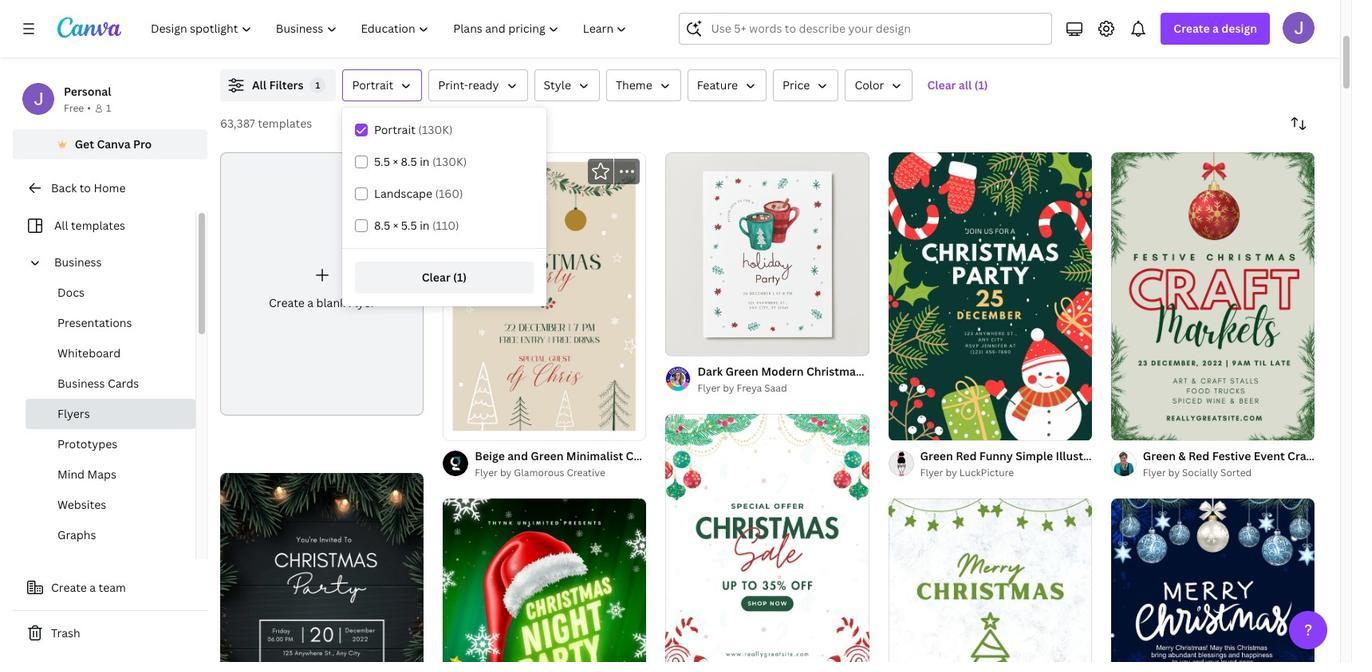 Task type: describe. For each thing, give the bounding box(es) containing it.
back to home
[[51, 180, 126, 196]]

all for all templates
[[54, 218, 68, 233]]

1 vertical spatial (1)
[[453, 270, 467, 285]]

1 filter options selected element
[[310, 77, 326, 93]]

eco-
[[558, 33, 583, 48]]

docs
[[57, 285, 85, 300]]

theme
[[616, 77, 653, 93]]

happiness
[[1124, 33, 1180, 48]]

style button
[[534, 69, 600, 101]]

flyer by socially sorted
[[1144, 466, 1253, 480]]

business for business cards
[[57, 376, 105, 391]]

flyers
[[57, 406, 90, 421]]

create for create a team
[[51, 580, 87, 595]]

63,387
[[220, 116, 255, 131]]

all
[[959, 77, 972, 93]]

flyer by glamorous creative link
[[475, 465, 647, 481]]

create a blank flyer link
[[220, 152, 424, 416]]

free
[[64, 101, 84, 115]]

christmas inside the dark green modern christmas eve party flyer flyer by freya saad
[[807, 364, 862, 379]]

christmas inside beige and green minimalist christmas party flyer flyer by glamorous creative
[[626, 449, 681, 464]]

landscape (160)
[[374, 186, 463, 201]]

ready
[[469, 77, 499, 93]]

green & red festive event craft markets christmas flyer portrait image
[[1112, 153, 1315, 440]]

portrait button
[[343, 69, 423, 101]]

1 of 2
[[677, 337, 700, 349]]

in for 8.5 × 5.5 in
[[420, 218, 430, 233]]

flyer by socially sorted link
[[1144, 465, 1315, 481]]

blank
[[316, 295, 346, 311]]

flyer by luckpicture link
[[921, 465, 1093, 481]]

all filters
[[252, 77, 304, 93]]

graphs link
[[26, 520, 196, 551]]

guarantee
[[1182, 33, 1237, 48]]

dark green modern christmas eve party flyer flyer by freya saad
[[698, 364, 946, 395]]

1 for 1 of 2
[[677, 337, 682, 349]]

feature
[[697, 77, 738, 93]]

back
[[51, 180, 77, 196]]

style
[[544, 77, 571, 93]]

all templates
[[54, 218, 125, 233]]

customize
[[426, 33, 482, 48]]

business link
[[48, 247, 186, 278]]

docs link
[[26, 278, 196, 308]]

top level navigation element
[[140, 13, 641, 45]]

Search search field
[[712, 14, 1043, 44]]

•
[[87, 101, 91, 115]]

green red funny simple illustrated christmas party invitation flyer image
[[889, 153, 1093, 440]]

websites
[[57, 497, 106, 512]]

easy to create and customize
[[324, 33, 482, 48]]

canva
[[97, 136, 131, 152]]

flyer by luckpicture
[[921, 466, 1015, 480]]

home
[[94, 180, 126, 196]]

freya
[[737, 382, 763, 395]]

sorted
[[1221, 466, 1253, 480]]

0 vertical spatial 5.5
[[374, 154, 390, 169]]

clear for clear all (1)
[[928, 77, 957, 93]]

eve
[[865, 364, 884, 379]]

green inside beige and green minimalist christmas party flyer flyer by glamorous creative
[[531, 449, 564, 464]]

presentations link
[[26, 308, 196, 338]]

1 horizontal spatial (1)
[[975, 77, 989, 93]]

print-ready button
[[429, 69, 528, 101]]

price button
[[774, 69, 839, 101]]

flyer by freya saad link
[[698, 381, 870, 397]]

free •
[[64, 101, 91, 115]]

luckpicture
[[960, 466, 1015, 480]]

create a blank flyer element
[[220, 152, 424, 416]]

by left socially
[[1169, 466, 1181, 480]]

modern
[[762, 364, 804, 379]]

prototypes link
[[26, 429, 196, 460]]

flyer left luckpicture
[[921, 466, 944, 480]]

to for easy
[[352, 33, 363, 48]]

a for design
[[1213, 21, 1220, 36]]

Sort by button
[[1284, 108, 1315, 140]]

print-
[[438, 77, 469, 93]]

color button
[[846, 69, 913, 101]]

landscape
[[374, 186, 433, 201]]

saad
[[765, 382, 788, 395]]

beige and green minimalist christmas party flyer flyer by glamorous creative
[[475, 449, 743, 480]]

customer
[[1068, 33, 1122, 48]]

0 horizontal spatial 8.5
[[374, 218, 391, 233]]

back to home link
[[13, 172, 208, 204]]

portrait for portrait
[[352, 77, 394, 93]]

1 horizontal spatial dark green modern christmas eve party flyer image
[[666, 152, 870, 356]]

get canva pro button
[[13, 129, 208, 160]]

5.5 × 8.5 in (130k)
[[374, 154, 467, 169]]

clear for clear (1)
[[422, 270, 451, 285]]

standard
[[894, 33, 942, 48]]

create
[[366, 33, 400, 48]]

minimalist
[[567, 449, 624, 464]]

fast
[[821, 33, 843, 48]]

party for eve
[[887, 364, 916, 379]]

create for create a blank flyer
[[269, 295, 305, 311]]

portrait for portrait (130k)
[[374, 122, 416, 137]]

in for 5.5 × 8.5 in
[[420, 154, 430, 169]]

all for all filters
[[252, 77, 267, 93]]

create a design
[[1174, 21, 1258, 36]]

clear (1)
[[422, 270, 467, 285]]

creative
[[567, 466, 606, 480]]

1 for '1 filter options selected' element on the top of page
[[316, 79, 320, 91]]

(160)
[[435, 186, 463, 201]]

create a team button
[[13, 572, 208, 604]]

easy
[[324, 33, 349, 48]]

a for blank
[[308, 295, 314, 311]]



Task type: vqa. For each thing, say whether or not it's contained in the screenshot.
left icons,
no



Task type: locate. For each thing, give the bounding box(es) containing it.
create inside "button"
[[51, 580, 87, 595]]

8.5
[[401, 154, 417, 169], [374, 218, 391, 233]]

high-
[[643, 33, 671, 48]]

trash link
[[13, 618, 208, 650]]

a left design
[[1213, 21, 1220, 36]]

2 horizontal spatial 1
[[677, 337, 682, 349]]

clear
[[928, 77, 957, 93], [422, 270, 451, 285]]

mind maps
[[57, 467, 116, 482]]

flyer right the 'blank'
[[348, 295, 375, 311]]

print-ready
[[438, 77, 499, 93]]

1 in from the top
[[420, 154, 430, 169]]

by down beige
[[500, 466, 512, 480]]

portrait inside 'button'
[[352, 77, 394, 93]]

1 horizontal spatial 1
[[316, 79, 320, 91]]

mind
[[57, 467, 85, 482]]

0 vertical spatial green
[[726, 364, 759, 379]]

all down back
[[54, 218, 68, 233]]

0 vertical spatial business
[[54, 255, 102, 270]]

0 horizontal spatial 5.5
[[374, 154, 390, 169]]

(110)
[[433, 218, 459, 233]]

party inside beige and green minimalist christmas party flyer flyer by glamorous creative
[[684, 449, 713, 464]]

flyer inside 'element'
[[348, 295, 375, 311]]

1 vertical spatial a
[[308, 295, 314, 311]]

0 vertical spatial (1)
[[975, 77, 989, 93]]

in up landscape (160)
[[420, 154, 430, 169]]

mind maps link
[[26, 460, 196, 490]]

1 right •
[[106, 101, 111, 115]]

1 vertical spatial green
[[531, 449, 564, 464]]

8.5 down portrait (130k)
[[401, 154, 417, 169]]

business cards
[[57, 376, 139, 391]]

0 horizontal spatial dark green modern christmas eve party flyer image
[[220, 474, 424, 663]]

quality
[[671, 33, 709, 48]]

2 vertical spatial create
[[51, 580, 87, 595]]

prototypes
[[57, 437, 117, 452]]

green up freya
[[726, 364, 759, 379]]

1 horizontal spatial clear
[[928, 77, 957, 93]]

portrait (130k)
[[374, 122, 453, 137]]

presentations
[[57, 315, 132, 330]]

63,387 templates
[[220, 116, 312, 131]]

× up landscape
[[393, 154, 398, 169]]

0 horizontal spatial a
[[90, 580, 96, 595]]

business
[[54, 255, 102, 270], [57, 376, 105, 391]]

green up glamorous on the bottom
[[531, 449, 564, 464]]

graphs
[[57, 528, 96, 543]]

by inside beige and green minimalist christmas party flyer flyer by glamorous creative
[[500, 466, 512, 480]]

and for fast and free standard shipping
[[846, 33, 866, 48]]

1 vertical spatial portrait
[[374, 122, 416, 137]]

2 in from the top
[[420, 218, 430, 233]]

eco-conscious, high-quality prints
[[558, 33, 744, 48]]

business up flyers
[[57, 376, 105, 391]]

× for 5.5
[[393, 154, 398, 169]]

1 vertical spatial clear
[[422, 270, 451, 285]]

christmas right minimalist
[[626, 449, 681, 464]]

create a blank flyer
[[269, 295, 375, 311]]

to for back
[[80, 180, 91, 196]]

2 horizontal spatial a
[[1213, 21, 1220, 36]]

prints
[[712, 33, 744, 48]]

whiteboard
[[57, 346, 121, 361]]

clear down '(110)'
[[422, 270, 451, 285]]

× down landscape
[[393, 218, 399, 233]]

1 vertical spatial 1
[[106, 101, 111, 115]]

personal
[[64, 84, 111, 99]]

business for business
[[54, 255, 102, 270]]

templates for 63,387 templates
[[258, 116, 312, 131]]

a inside "button"
[[90, 580, 96, 595]]

a left the 'blank'
[[308, 295, 314, 311]]

1 horizontal spatial 8.5
[[401, 154, 417, 169]]

1 vertical spatial templates
[[71, 218, 125, 233]]

flyer down beige
[[475, 466, 498, 480]]

beige and green minimalist christmas party flyer link
[[475, 448, 743, 465]]

(130k) up (160)
[[433, 154, 467, 169]]

5.5 down landscape
[[401, 218, 417, 233]]

None search field
[[680, 13, 1053, 45]]

all left filters
[[252, 77, 267, 93]]

2 vertical spatial a
[[90, 580, 96, 595]]

blue and white decoration christmas greeting flyer portrait image
[[1112, 499, 1315, 663]]

templates down filters
[[258, 116, 312, 131]]

a left team
[[90, 580, 96, 595]]

get canva pro
[[75, 136, 152, 152]]

design
[[1222, 21, 1258, 36]]

in left '(110)'
[[420, 218, 430, 233]]

flyer down freya
[[716, 449, 743, 464]]

0 vertical spatial templates
[[258, 116, 312, 131]]

1 horizontal spatial and
[[508, 449, 528, 464]]

1 vertical spatial dark green modern christmas eve party flyer image
[[220, 474, 424, 663]]

1 horizontal spatial green
[[726, 364, 759, 379]]

by left luckpicture
[[946, 466, 958, 480]]

green white minimalist merry christmas flyer portrait image
[[889, 499, 1093, 663]]

templates for all templates
[[71, 218, 125, 233]]

0 horizontal spatial all
[[54, 218, 68, 233]]

a inside 'element'
[[308, 295, 314, 311]]

0 horizontal spatial clear
[[422, 270, 451, 285]]

get
[[75, 136, 94, 152]]

customer happiness guarantee
[[1068, 33, 1237, 48]]

green and red watercolor christmas sale flyer image
[[666, 414, 870, 663]]

green
[[726, 364, 759, 379], [531, 449, 564, 464]]

0 vertical spatial christmas
[[807, 364, 862, 379]]

party inside the dark green modern christmas eve party flyer flyer by freya saad
[[887, 364, 916, 379]]

1 horizontal spatial to
[[352, 33, 363, 48]]

5.5 up landscape
[[374, 154, 390, 169]]

theme button
[[607, 69, 681, 101]]

a for team
[[90, 580, 96, 595]]

(1) down '(110)'
[[453, 270, 467, 285]]

0 vertical spatial 1
[[316, 79, 320, 91]]

0 horizontal spatial to
[[80, 180, 91, 196]]

trash
[[51, 626, 80, 641]]

1 vertical spatial 8.5
[[374, 218, 391, 233]]

1 horizontal spatial templates
[[258, 116, 312, 131]]

1 vertical spatial to
[[80, 180, 91, 196]]

2 horizontal spatial and
[[846, 33, 866, 48]]

create
[[1174, 21, 1211, 36], [269, 295, 305, 311], [51, 580, 87, 595]]

clear all (1)
[[928, 77, 989, 93]]

color
[[855, 77, 885, 93]]

create for create a design
[[1174, 21, 1211, 36]]

1 horizontal spatial all
[[252, 77, 267, 93]]

0 vertical spatial a
[[1213, 21, 1220, 36]]

and inside beige and green minimalist christmas party flyer flyer by glamorous creative
[[508, 449, 528, 464]]

green inside the dark green modern christmas eve party flyer flyer by freya saad
[[726, 364, 759, 379]]

0 vertical spatial (130k)
[[419, 122, 453, 137]]

party
[[887, 364, 916, 379], [684, 449, 713, 464]]

to right 'easy'
[[352, 33, 363, 48]]

0 horizontal spatial party
[[684, 449, 713, 464]]

1 vertical spatial (130k)
[[433, 154, 467, 169]]

0 vertical spatial all
[[252, 77, 267, 93]]

1 right filters
[[316, 79, 320, 91]]

1 vertical spatial christmas
[[626, 449, 681, 464]]

0 vertical spatial create
[[1174, 21, 1211, 36]]

1 vertical spatial in
[[420, 218, 430, 233]]

cards
[[108, 376, 139, 391]]

websites link
[[26, 490, 196, 520]]

× for 8.5
[[393, 218, 399, 233]]

1 vertical spatial business
[[57, 376, 105, 391]]

of
[[684, 337, 693, 349]]

0 vertical spatial party
[[887, 364, 916, 379]]

1 vertical spatial create
[[269, 295, 305, 311]]

5.5
[[374, 154, 390, 169], [401, 218, 417, 233]]

filters
[[269, 77, 304, 93]]

glamorous
[[514, 466, 565, 480]]

create inside 'element'
[[269, 295, 305, 311]]

green christmas party flyer image
[[443, 499, 647, 663]]

a
[[1213, 21, 1220, 36], [308, 295, 314, 311], [90, 580, 96, 595]]

dark
[[698, 364, 723, 379]]

create a design button
[[1162, 13, 1271, 45]]

fast and free standard shipping
[[821, 33, 992, 48]]

0 horizontal spatial (1)
[[453, 270, 467, 285]]

christmas
[[807, 364, 862, 379], [626, 449, 681, 464]]

business up docs
[[54, 255, 102, 270]]

1 horizontal spatial christmas
[[807, 364, 862, 379]]

0 horizontal spatial create
[[51, 580, 87, 595]]

by left freya
[[723, 382, 735, 395]]

business inside business cards link
[[57, 376, 105, 391]]

1 horizontal spatial 5.5
[[401, 218, 417, 233]]

flyer right eve
[[919, 364, 946, 379]]

0 vertical spatial clear
[[928, 77, 957, 93]]

flyer
[[348, 295, 375, 311], [919, 364, 946, 379], [698, 382, 721, 395], [716, 449, 743, 464], [475, 466, 498, 480], [921, 466, 944, 480], [1144, 466, 1167, 480]]

8.5 down landscape
[[374, 218, 391, 233]]

portrait up 5.5 × 8.5 in (130k)
[[374, 122, 416, 137]]

0 vertical spatial in
[[420, 154, 430, 169]]

1 horizontal spatial create
[[269, 295, 305, 311]]

beige and green minimalist christmas party flyer image
[[443, 153, 647, 440]]

1 × from the top
[[393, 154, 398, 169]]

0 horizontal spatial and
[[403, 33, 424, 48]]

and left free
[[846, 33, 866, 48]]

shipping
[[945, 33, 992, 48]]

1 left of
[[677, 337, 682, 349]]

party for christmas
[[684, 449, 713, 464]]

business cards link
[[26, 369, 196, 399]]

all templates link
[[22, 211, 186, 241]]

by inside the dark green modern christmas eve party flyer flyer by freya saad
[[723, 382, 735, 395]]

1 of 2 link
[[666, 152, 870, 356]]

1 horizontal spatial party
[[887, 364, 916, 379]]

0 vertical spatial 8.5
[[401, 154, 417, 169]]

create inside dropdown button
[[1174, 21, 1211, 36]]

1 vertical spatial party
[[684, 449, 713, 464]]

and for beige and green minimalist christmas party flyer flyer by glamorous creative
[[508, 449, 528, 464]]

and right 'create' at the left top
[[403, 33, 424, 48]]

2 vertical spatial 1
[[677, 337, 682, 349]]

(1) right all
[[975, 77, 989, 93]]

to
[[352, 33, 363, 48], [80, 180, 91, 196]]

to inside "link"
[[80, 180, 91, 196]]

0 horizontal spatial christmas
[[626, 449, 681, 464]]

jacob simon image
[[1284, 12, 1315, 44]]

clear all (1) button
[[920, 69, 997, 101]]

(130k)
[[419, 122, 453, 137], [433, 154, 467, 169]]

flyer left socially
[[1144, 466, 1167, 480]]

and up glamorous on the bottom
[[508, 449, 528, 464]]

a inside dropdown button
[[1213, 21, 1220, 36]]

0 vertical spatial ×
[[393, 154, 398, 169]]

clear left all
[[928, 77, 957, 93]]

2
[[695, 337, 700, 349]]

dark green modern christmas eve party flyer image
[[666, 152, 870, 356], [220, 474, 424, 663]]

0 horizontal spatial templates
[[71, 218, 125, 233]]

2 horizontal spatial create
[[1174, 21, 1211, 36]]

0 horizontal spatial green
[[531, 449, 564, 464]]

0 vertical spatial dark green modern christmas eve party flyer image
[[666, 152, 870, 356]]

1
[[316, 79, 320, 91], [106, 101, 111, 115], [677, 337, 682, 349]]

(130k) up 5.5 × 8.5 in (130k)
[[419, 122, 453, 137]]

whiteboard link
[[26, 338, 196, 369]]

to right back
[[80, 180, 91, 196]]

free
[[869, 33, 891, 48]]

1 vertical spatial all
[[54, 218, 68, 233]]

feature button
[[688, 69, 767, 101]]

clear (1) button
[[355, 262, 534, 294]]

templates down back to home
[[71, 218, 125, 233]]

1 vertical spatial ×
[[393, 218, 399, 233]]

flyer down dark
[[698, 382, 721, 395]]

0 vertical spatial portrait
[[352, 77, 394, 93]]

socially
[[1183, 466, 1219, 480]]

1 vertical spatial 5.5
[[401, 218, 417, 233]]

0 vertical spatial to
[[352, 33, 363, 48]]

christmas left eve
[[807, 364, 862, 379]]

2 × from the top
[[393, 218, 399, 233]]

portrait down 'create' at the left top
[[352, 77, 394, 93]]

1 horizontal spatial a
[[308, 295, 314, 311]]

business inside the business link
[[54, 255, 102, 270]]

maps
[[87, 467, 116, 482]]

pro
[[133, 136, 152, 152]]

0 horizontal spatial 1
[[106, 101, 111, 115]]



